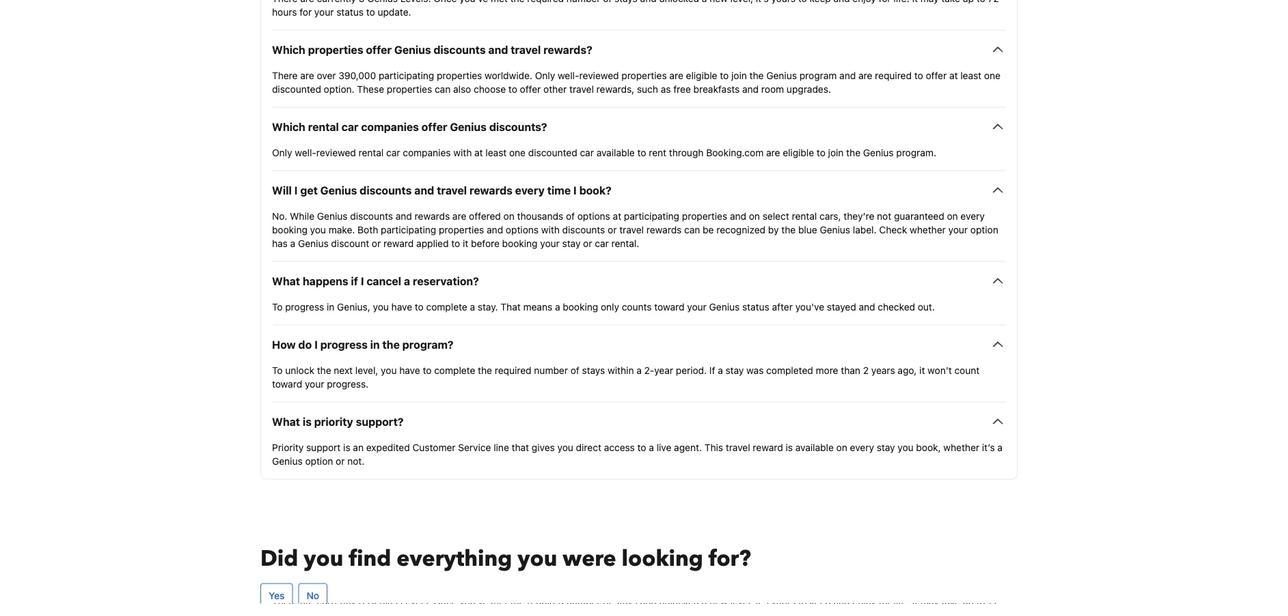Task type: locate. For each thing, give the bounding box(es) containing it.
and up applied
[[414, 184, 434, 197]]

service
[[458, 442, 491, 453]]

genius left "after"
[[709, 301, 740, 313]]

discounted down over
[[272, 83, 321, 95]]

it inside to unlock the next level, you have to complete the required number of stays within a 2-year period. if a stay was completed more than 2 years ago, it won't count toward your progress.
[[919, 365, 925, 376]]

reviewed up get
[[316, 147, 356, 158]]

0 vertical spatial only
[[535, 70, 555, 81]]

1 horizontal spatial can
[[684, 224, 700, 235]]

well- inside there are over 390,000 participating properties worldwide. only well-reviewed properties are eligible to join the genius program and are required to offer at least one discounted option. these properties can also choose to offer other travel rewards, such as free breakfasts and room upgrades.
[[558, 70, 579, 81]]

option inside priority support is an expedited customer service line that gives you direct access to a live agent. this travel reward is available on every stay you book, whether it's a genius option or not.
[[305, 456, 333, 467]]

every
[[515, 184, 545, 197], [961, 210, 985, 222], [850, 442, 874, 453]]

2 to from the top
[[272, 365, 283, 376]]

0 horizontal spatial in
[[327, 301, 334, 313]]

1 vertical spatial status
[[742, 301, 769, 313]]

what for what happens if i cancel a reservation?
[[272, 275, 300, 288]]

1 horizontal spatial well-
[[558, 70, 579, 81]]

what down has
[[272, 275, 300, 288]]

one
[[984, 70, 1000, 81], [509, 147, 526, 158]]

participating down will i get genius discounts and travel rewards every time i book? 'dropdown button'
[[624, 210, 679, 222]]

a inside the there are currently 3 genius levels. once you've met the required number of stays and unlocked a new level, it's yours to keep and enjoy for life! it may take up to 72 hours for your status to update.
[[702, 0, 707, 4]]

1 horizontal spatial options
[[577, 210, 610, 222]]

properties up "also"
[[437, 70, 482, 81]]

only up other at the left
[[535, 70, 555, 81]]

book,
[[916, 442, 941, 453]]

stays
[[614, 0, 638, 4], [582, 365, 605, 376]]

with inside no. while genius discounts and rewards are offered on thousands of options at participating properties and on select rental cars, they're not guaranteed on every booking you make. both participating properties and options with discounts or travel rewards can be recognized by the blue genius label. check whether your option has a genius discount or reward applied to it before booking your stay or car rental.
[[541, 224, 560, 235]]

number down means
[[534, 365, 568, 376]]

to inside no. while genius discounts and rewards are offered on thousands of options at participating properties and on select rental cars, they're not guaranteed on every booking you make. both participating properties and options with discounts or travel rewards can be recognized by the blue genius label. check whether your option has a genius discount or reward applied to it before booking your stay or car rental.
[[451, 238, 460, 249]]

recognized
[[716, 224, 766, 235]]

0 horizontal spatial least
[[486, 147, 507, 158]]

stay left was at right
[[726, 365, 744, 376]]

0 vertical spatial level,
[[730, 0, 753, 4]]

1 which from the top
[[272, 43, 305, 56]]

to left the unlock
[[272, 365, 283, 376]]

2 there from the top
[[272, 70, 298, 81]]

1 vertical spatial have
[[399, 365, 420, 376]]

travel right this
[[726, 442, 750, 453]]

0 horizontal spatial stays
[[582, 365, 605, 376]]

0 vertical spatial companies
[[361, 120, 419, 133]]

have down cancel
[[391, 301, 412, 313]]

it left before
[[463, 238, 468, 249]]

only inside there are over 390,000 participating properties worldwide. only well-reviewed properties are eligible to join the genius program and are required to offer at least one discounted option. these properties can also choose to offer other travel rewards, such as free breakfasts and room upgrades.
[[535, 70, 555, 81]]

stays inside the there are currently 3 genius levels. once you've met the required number of stays and unlocked a new level, it's yours to keep and enjoy for life! it may take up to 72 hours for your status to update.
[[614, 0, 638, 4]]

1 what from the top
[[272, 275, 300, 288]]

you inside to unlock the next level, you have to complete the required number of stays within a 2-year period. if a stay was completed more than 2 years ago, it won't count toward your progress.
[[381, 365, 397, 376]]

1 horizontal spatial rewards
[[469, 184, 513, 197]]

i right the time
[[573, 184, 577, 197]]

1 vertical spatial eligible
[[783, 147, 814, 158]]

life!
[[893, 0, 909, 4]]

no button
[[298, 584, 327, 605]]

in down genius,
[[370, 338, 380, 351]]

options down thousands
[[506, 224, 539, 235]]

can left "also"
[[435, 83, 451, 95]]

genius inside 'dropdown button'
[[320, 184, 357, 197]]

every left book,
[[850, 442, 874, 453]]

and up worldwide. on the left of the page
[[488, 43, 508, 56]]

genius up room
[[766, 70, 797, 81]]

0 vertical spatial can
[[435, 83, 451, 95]]

it
[[463, 238, 468, 249], [919, 365, 925, 376]]

0 vertical spatial least
[[960, 70, 982, 81]]

genius inside dropdown button
[[450, 120, 487, 133]]

number inside the there are currently 3 genius levels. once you've met the required number of stays and unlocked a new level, it's yours to keep and enjoy for life! it may take up to 72 hours for your status to update.
[[567, 0, 600, 4]]

2 which from the top
[[272, 120, 305, 133]]

will i get genius discounts and travel rewards every time i book?
[[272, 184, 611, 197]]

offer
[[366, 43, 392, 56], [926, 70, 947, 81], [520, 83, 541, 95], [422, 120, 447, 133]]

the inside there are over 390,000 participating properties worldwide. only well-reviewed properties are eligible to join the genius program and are required to offer at least one discounted option. these properties can also choose to offer other travel rewards, such as free breakfasts and room upgrades.
[[749, 70, 764, 81]]

0 vertical spatial what
[[272, 275, 300, 288]]

rewards left be
[[646, 224, 682, 235]]

0 vertical spatial stays
[[614, 0, 638, 4]]

0 horizontal spatial available
[[596, 147, 635, 158]]

the
[[510, 0, 525, 4], [749, 70, 764, 81], [846, 147, 861, 158], [781, 224, 796, 235], [382, 338, 400, 351], [317, 365, 331, 376], [478, 365, 492, 376]]

your
[[314, 6, 334, 17], [948, 224, 968, 235], [540, 238, 560, 249], [687, 301, 707, 313], [305, 379, 324, 390]]

required for level,
[[527, 0, 564, 4]]

required for period.
[[495, 365, 531, 376]]

stays left within in the left of the page
[[582, 365, 605, 376]]

0 vertical spatial reward
[[383, 238, 414, 249]]

checked
[[878, 301, 915, 313]]

progress up next
[[320, 338, 368, 351]]

update.
[[378, 6, 411, 17]]

stays for and
[[614, 0, 638, 4]]

1 vertical spatial complete
[[434, 365, 475, 376]]

0 horizontal spatial stay
[[562, 238, 581, 249]]

companies
[[361, 120, 419, 133], [403, 147, 451, 158]]

1 vertical spatial in
[[370, 338, 380, 351]]

booking
[[272, 224, 307, 235], [502, 238, 538, 249], [563, 301, 598, 313]]

genius left the "program."
[[863, 147, 894, 158]]

program?
[[402, 338, 454, 351]]

2 vertical spatial required
[[495, 365, 531, 376]]

levels.
[[400, 0, 431, 4]]

customer
[[412, 442, 456, 453]]

every inside priority support is an expedited customer service line that gives you direct access to a live agent. this travel reward is available on every stay you book, whether it's a genius option or not.
[[850, 442, 874, 453]]

will
[[272, 184, 292, 197]]

required inside there are over 390,000 participating properties worldwide. only well-reviewed properties are eligible to join the genius program and are required to offer at least one discounted option. these properties can also choose to offer other travel rewards, such as free breakfasts and room upgrades.
[[875, 70, 912, 81]]

every right guaranteed
[[961, 210, 985, 222]]

the left the "program."
[[846, 147, 861, 158]]

1 vertical spatial option
[[305, 456, 333, 467]]

2 horizontal spatial rewards
[[646, 224, 682, 235]]

it's
[[756, 0, 769, 4], [982, 442, 995, 453]]

0 vertical spatial with
[[453, 147, 472, 158]]

1 horizontal spatial it's
[[982, 442, 995, 453]]

what happens if i cancel a reservation?
[[272, 275, 479, 288]]

it's inside priority support is an expedited customer service line that gives you direct access to a live agent. this travel reward is available on every stay you book, whether it's a genius option or not.
[[982, 442, 995, 453]]

number up rewards?
[[567, 0, 600, 4]]

are left over
[[300, 70, 314, 81]]

after
[[772, 301, 793, 313]]

a
[[702, 0, 707, 4], [290, 238, 295, 249], [404, 275, 410, 288], [470, 301, 475, 313], [555, 301, 560, 313], [636, 365, 642, 376], [718, 365, 723, 376], [649, 442, 654, 453], [997, 442, 1003, 453]]

progress inside dropdown button
[[320, 338, 368, 351]]

2 horizontal spatial every
[[961, 210, 985, 222]]

car down the 'option.'
[[342, 120, 359, 133]]

also
[[453, 83, 471, 95]]

rental.
[[611, 238, 639, 249]]

status
[[336, 6, 364, 17], [742, 301, 769, 313]]

0 horizontal spatial reviewed
[[316, 147, 356, 158]]

companies down these in the left of the page
[[361, 120, 419, 133]]

level, inside to unlock the next level, you have to complete the required number of stays within a 2-year period. if a stay was completed more than 2 years ago, it won't count toward your progress.
[[355, 365, 378, 376]]

there inside there are over 390,000 participating properties worldwide. only well-reviewed properties are eligible to join the genius program and are required to offer at least one discounted option. these properties can also choose to offer other travel rewards, such as free breakfasts and room upgrades.
[[272, 70, 298, 81]]

1 vertical spatial toward
[[272, 379, 302, 390]]

reward
[[383, 238, 414, 249], [753, 442, 783, 453]]

it's right book,
[[982, 442, 995, 453]]

period.
[[676, 365, 707, 376]]

0 horizontal spatial at
[[474, 147, 483, 158]]

only up 'will'
[[272, 147, 292, 158]]

take
[[941, 0, 960, 4]]

you up no button
[[304, 544, 343, 574]]

0 horizontal spatial it
[[463, 238, 468, 249]]

car up book? on the top left of page
[[580, 147, 594, 158]]

of inside the there are currently 3 genius levels. once you've met the required number of stays and unlocked a new level, it's yours to keep and enjoy for life! it may take up to 72 hours for your status to update.
[[603, 0, 612, 4]]

and inside 'dropdown button'
[[414, 184, 434, 197]]

whether
[[910, 224, 946, 235], [943, 442, 979, 453]]

one inside there are over 390,000 participating properties worldwide. only well-reviewed properties are eligible to join the genius program and are required to offer at least one discounted option. these properties can also choose to offer other travel rewards, such as free breakfasts and room upgrades.
[[984, 70, 1000, 81]]

1 horizontal spatial booking
[[502, 238, 538, 249]]

you left were on the left bottom of page
[[518, 544, 557, 574]]

of down the time
[[566, 210, 575, 222]]

toward inside to unlock the next level, you have to complete the required number of stays within a 2-year period. if a stay was completed more than 2 years ago, it won't count toward your progress.
[[272, 379, 302, 390]]

1 vertical spatial reward
[[753, 442, 783, 453]]

in
[[327, 301, 334, 313], [370, 338, 380, 351]]

0 vertical spatial it's
[[756, 0, 769, 4]]

are inside the there are currently 3 genius levels. once you've met the required number of stays and unlocked a new level, it's yours to keep and enjoy for life! it may take up to 72 hours for your status to update.
[[300, 0, 314, 4]]

1 vertical spatial join
[[828, 147, 844, 158]]

you've
[[459, 0, 488, 4]]

you down how do i progress in the program?
[[381, 365, 397, 376]]

2
[[863, 365, 869, 376]]

it's left 'yours' on the right of the page
[[756, 0, 769, 4]]

required inside to unlock the next level, you have to complete the required number of stays within a 2-year period. if a stay was completed more than 2 years ago, it won't count toward your progress.
[[495, 365, 531, 376]]

reward inside priority support is an expedited customer service line that gives you direct access to a live agent. this travel reward is available on every stay you book, whether it's a genius option or not.
[[753, 442, 783, 453]]

1 horizontal spatial in
[[370, 338, 380, 351]]

1 horizontal spatial every
[[850, 442, 874, 453]]

2 horizontal spatial at
[[949, 70, 958, 81]]

0 vertical spatial toward
[[654, 301, 684, 313]]

rewards,
[[596, 83, 634, 95]]

travel inside priority support is an expedited customer service line that gives you direct access to a live agent. this travel reward is available on every stay you book, whether it's a genius option or not.
[[726, 442, 750, 453]]

there for there are over 390,000 participating properties worldwide. only well-reviewed properties are eligible to join the genius program and are required to offer at least one discounted option. these properties can also choose to offer other travel rewards, such as free breakfasts and room upgrades.
[[272, 70, 298, 81]]

1 vertical spatial reviewed
[[316, 147, 356, 158]]

1 vertical spatial what
[[272, 415, 300, 428]]

which for which properties offer genius discounts and travel rewards?
[[272, 43, 305, 56]]

participating down which properties offer genius discounts and travel rewards?
[[379, 70, 434, 81]]

1 vertical spatial every
[[961, 210, 985, 222]]

join up cars,
[[828, 147, 844, 158]]

2 vertical spatial rental
[[792, 210, 817, 222]]

required inside the there are currently 3 genius levels. once you've met the required number of stays and unlocked a new level, it's yours to keep and enjoy for life! it may take up to 72 hours for your status to update.
[[527, 0, 564, 4]]

1 horizontal spatial option
[[970, 224, 998, 235]]

of for and
[[603, 0, 612, 4]]

1 vertical spatial to
[[272, 365, 283, 376]]

0 horizontal spatial join
[[731, 70, 747, 81]]

stay left book,
[[877, 442, 895, 453]]

1 there from the top
[[272, 0, 298, 4]]

for
[[879, 0, 891, 4], [300, 6, 312, 17]]

stays for within
[[582, 365, 605, 376]]

stay inside to unlock the next level, you have to complete the required number of stays within a 2-year period. if a stay was completed more than 2 years ago, it won't count toward your progress.
[[726, 365, 744, 376]]

0 vertical spatial one
[[984, 70, 1000, 81]]

1 vertical spatial can
[[684, 224, 700, 235]]

and left room
[[742, 83, 759, 95]]

2 vertical spatial of
[[571, 365, 579, 376]]

whether down guaranteed
[[910, 224, 946, 235]]

rental down the 'option.'
[[308, 120, 339, 133]]

genius right get
[[320, 184, 357, 197]]

get
[[300, 184, 318, 197]]

for left life!
[[879, 0, 891, 4]]

0 horizontal spatial eligible
[[686, 70, 717, 81]]

properties up over
[[308, 43, 363, 56]]

gives
[[532, 442, 555, 453]]

0 horizontal spatial rental
[[308, 120, 339, 133]]

stay inside priority support is an expedited customer service line that gives you direct access to a live agent. this travel reward is available on every stay you book, whether it's a genius option or not.
[[877, 442, 895, 453]]

or down both
[[372, 238, 381, 249]]

1 vertical spatial available
[[795, 442, 834, 453]]

you inside no. while genius discounts and rewards are offered on thousands of options at participating properties and on select rental cars, they're not guaranteed on every booking you make. both participating properties and options with discounts or travel rewards can be recognized by the blue genius label. check whether your option has a genius discount or reward applied to it before booking your stay or car rental.
[[310, 224, 326, 235]]

you right gives
[[557, 442, 573, 453]]

line
[[494, 442, 509, 453]]

at
[[949, 70, 958, 81], [474, 147, 483, 158], [613, 210, 621, 222]]

i right do
[[314, 338, 318, 351]]

1 vertical spatial options
[[506, 224, 539, 235]]

the right by
[[781, 224, 796, 235]]

is
[[303, 415, 312, 428], [343, 442, 350, 453], [786, 442, 793, 453]]

stayed
[[827, 301, 856, 313]]

genius inside the there are currently 3 genius levels. once you've met the required number of stays and unlocked a new level, it's yours to keep and enjoy for life! it may take up to 72 hours for your status to update.
[[367, 0, 398, 4]]

0 horizontal spatial it's
[[756, 0, 769, 4]]

join inside there are over 390,000 participating properties worldwide. only well-reviewed properties are eligible to join the genius program and are required to offer at least one discounted option. these properties can also choose to offer other travel rewards, such as free breakfasts and room upgrades.
[[731, 70, 747, 81]]

of inside to unlock the next level, you have to complete the required number of stays within a 2-year period. if a stay was completed more than 2 years ago, it won't count toward your progress.
[[571, 365, 579, 376]]

whether inside priority support is an expedited customer service line that gives you direct access to a live agent. this travel reward is available on every stay you book, whether it's a genius option or not.
[[943, 442, 979, 453]]

stay inside no. while genius discounts and rewards are offered on thousands of options at participating properties and on select rental cars, they're not guaranteed on every booking you make. both participating properties and options with discounts or travel rewards can be recognized by the blue genius label. check whether your option has a genius discount or reward applied to it before booking your stay or car rental.
[[562, 238, 581, 249]]

live
[[657, 442, 671, 453]]

companies down which rental car companies offer genius discounts?
[[403, 147, 451, 158]]

number for and
[[567, 0, 600, 4]]

option
[[970, 224, 998, 235], [305, 456, 333, 467]]

yes button
[[260, 584, 293, 605]]

1 vertical spatial number
[[534, 365, 568, 376]]

1 vertical spatial stays
[[582, 365, 605, 376]]

you down while
[[310, 224, 326, 235]]

the down the 'stay.'
[[478, 365, 492, 376]]

travel right other at the left
[[569, 83, 594, 95]]

0 vertical spatial whether
[[910, 224, 946, 235]]

1 vertical spatial level,
[[355, 365, 378, 376]]

may
[[920, 0, 939, 4]]

2 vertical spatial booking
[[563, 301, 598, 313]]

level, inside the there are currently 3 genius levels. once you've met the required number of stays and unlocked a new level, it's yours to keep and enjoy for life! it may take up to 72 hours for your status to update.
[[730, 0, 753, 4]]

genius up update. on the top of page
[[367, 0, 398, 4]]

level,
[[730, 0, 753, 4], [355, 365, 378, 376]]

level, up the progress. at bottom left
[[355, 365, 378, 376]]

0 vertical spatial participating
[[379, 70, 434, 81]]

options
[[577, 210, 610, 222], [506, 224, 539, 235]]

within
[[608, 365, 634, 376]]

0 horizontal spatial toward
[[272, 379, 302, 390]]

reward inside no. while genius discounts and rewards are offered on thousands of options at participating properties and on select rental cars, they're not guaranteed on every booking you make. both participating properties and options with discounts or travel rewards can be recognized by the blue genius label. check whether your option has a genius discount or reward applied to it before booking your stay or car rental.
[[383, 238, 414, 249]]

1 to from the top
[[272, 301, 283, 313]]

every up thousands
[[515, 184, 545, 197]]

0 horizontal spatial status
[[336, 6, 364, 17]]

upgrades.
[[787, 83, 831, 95]]

0 vertical spatial join
[[731, 70, 747, 81]]

0 vertical spatial well-
[[558, 70, 579, 81]]

progress down happens
[[285, 301, 324, 313]]

whether right book,
[[943, 442, 979, 453]]

to inside to unlock the next level, you have to complete the required number of stays within a 2-year period. if a stay was completed more than 2 years ago, it won't count toward your progress.
[[272, 365, 283, 376]]

your down the unlock
[[305, 379, 324, 390]]

2 horizontal spatial rental
[[792, 210, 817, 222]]

options down book? on the top left of page
[[577, 210, 610, 222]]

toward down the unlock
[[272, 379, 302, 390]]

0 horizontal spatial option
[[305, 456, 333, 467]]

with up the "will i get genius discounts and travel rewards every time i book?"
[[453, 147, 472, 158]]

that
[[501, 301, 521, 313]]

which inside dropdown button
[[272, 120, 305, 133]]

participating up applied
[[381, 224, 436, 235]]

1 vertical spatial it
[[919, 365, 925, 376]]

2 vertical spatial at
[[613, 210, 621, 222]]

1 vertical spatial only
[[272, 147, 292, 158]]

2 horizontal spatial stay
[[877, 442, 895, 453]]

1 horizontal spatial stays
[[614, 0, 638, 4]]

0 horizontal spatial options
[[506, 224, 539, 235]]

can left be
[[684, 224, 700, 235]]

travel up worldwide. on the left of the page
[[511, 43, 541, 56]]

met
[[491, 0, 508, 4]]

offer inside "which properties offer genius discounts and travel rewards?" dropdown button
[[366, 43, 392, 56]]

genius inside dropdown button
[[394, 43, 431, 56]]

travel up applied
[[437, 184, 467, 197]]

not
[[877, 210, 891, 222]]

0 horizontal spatial level,
[[355, 365, 378, 376]]

are right 'booking.com'
[[766, 147, 780, 158]]

while
[[290, 210, 314, 222]]

rental inside no. while genius discounts and rewards are offered on thousands of options at participating properties and on select rental cars, they're not guaranteed on every booking you make. both participating properties and options with discounts or travel rewards can be recognized by the blue genius label. check whether your option has a genius discount or reward applied to it before booking your stay or car rental.
[[792, 210, 817, 222]]

will i get genius discounts and travel rewards every time i book? button
[[272, 182, 1006, 198]]

travel up rental.
[[619, 224, 644, 235]]

which up 'will'
[[272, 120, 305, 133]]

cancel
[[367, 275, 401, 288]]

with down thousands
[[541, 224, 560, 235]]

stays inside to unlock the next level, you have to complete the required number of stays within a 2-year period. if a stay was completed more than 2 years ago, it won't count toward your progress.
[[582, 365, 605, 376]]

properties inside dropdown button
[[308, 43, 363, 56]]

has
[[272, 238, 288, 249]]

before
[[471, 238, 500, 249]]

is inside 'what is priority support?' dropdown button
[[303, 415, 312, 428]]

how do i progress in the program?
[[272, 338, 454, 351]]

1 horizontal spatial is
[[343, 442, 350, 453]]

genius down "priority"
[[272, 456, 303, 467]]

eligible inside there are over 390,000 participating properties worldwide. only well-reviewed properties are eligible to join the genius program and are required to offer at least one discounted option. these properties can also choose to offer other travel rewards, such as free breakfasts and room upgrades.
[[686, 70, 717, 81]]

or left the not.
[[336, 456, 345, 467]]

companies inside dropdown button
[[361, 120, 419, 133]]

reward right this
[[753, 442, 783, 453]]

1 vertical spatial one
[[509, 147, 526, 158]]

0 vertical spatial every
[[515, 184, 545, 197]]

complete
[[426, 301, 467, 313], [434, 365, 475, 376]]

0 horizontal spatial is
[[303, 415, 312, 428]]

0 vertical spatial for
[[879, 0, 891, 4]]

1 horizontal spatial one
[[984, 70, 1000, 81]]

0 vertical spatial booking
[[272, 224, 307, 235]]

there inside the there are currently 3 genius levels. once you've met the required number of stays and unlocked a new level, it's yours to keep and enjoy for life! it may take up to 72 hours for your status to update.
[[272, 0, 298, 4]]

have
[[391, 301, 412, 313], [399, 365, 420, 376]]

car down which rental car companies offer genius discounts?
[[386, 147, 400, 158]]

and
[[640, 0, 657, 4], [833, 0, 850, 4], [488, 43, 508, 56], [839, 70, 856, 81], [742, 83, 759, 95], [414, 184, 434, 197], [396, 210, 412, 222], [730, 210, 746, 222], [487, 224, 503, 235], [859, 301, 875, 313]]

on inside priority support is an expedited customer service line that gives you direct access to a live agent. this travel reward is available on every stay you book, whether it's a genius option or not.
[[836, 442, 847, 453]]

status inside the there are currently 3 genius levels. once you've met the required number of stays and unlocked a new level, it's yours to keep and enjoy for life! it may take up to 72 hours for your status to update.
[[336, 6, 364, 17]]

available inside priority support is an expedited customer service line that gives you direct access to a live agent. this travel reward is available on every stay you book, whether it's a genius option or not.
[[795, 442, 834, 453]]

reviewed up rewards,
[[579, 70, 619, 81]]

which inside dropdown button
[[272, 43, 305, 56]]

0 horizontal spatial well-
[[295, 147, 316, 158]]

2 vertical spatial every
[[850, 442, 874, 453]]

expedited
[[366, 442, 410, 453]]

genius down cars,
[[820, 224, 850, 235]]

the left program?
[[382, 338, 400, 351]]

0 vertical spatial rewards
[[469, 184, 513, 197]]

join
[[731, 70, 747, 81], [828, 147, 844, 158]]

well- up get
[[295, 147, 316, 158]]

for?
[[709, 544, 751, 574]]

stay down thousands
[[562, 238, 581, 249]]

properties
[[308, 43, 363, 56], [437, 70, 482, 81], [621, 70, 667, 81], [387, 83, 432, 95], [682, 210, 727, 222], [439, 224, 484, 235]]

select
[[763, 210, 789, 222]]

applied
[[416, 238, 449, 249]]

number inside to unlock the next level, you have to complete the required number of stays within a 2-year period. if a stay was completed more than 2 years ago, it won't count toward your progress.
[[534, 365, 568, 376]]

the right met
[[510, 0, 525, 4]]

0 vertical spatial to
[[272, 301, 283, 313]]

i right if at the left
[[361, 275, 364, 288]]

0 vertical spatial eligible
[[686, 70, 717, 81]]

complete down reservation?
[[426, 301, 467, 313]]

breakfasts
[[693, 83, 740, 95]]

1 horizontal spatial reward
[[753, 442, 783, 453]]

are left currently
[[300, 0, 314, 4]]

2 what from the top
[[272, 415, 300, 428]]

or up rental.
[[608, 224, 617, 235]]

status left "after"
[[742, 301, 769, 313]]

0 vertical spatial in
[[327, 301, 334, 313]]

genius inside priority support is an expedited customer service line that gives you direct access to a live agent. this travel reward is available on every stay you book, whether it's a genius option or not.
[[272, 456, 303, 467]]

you
[[310, 224, 326, 235], [373, 301, 389, 313], [381, 365, 397, 376], [557, 442, 573, 453], [898, 442, 914, 453], [304, 544, 343, 574], [518, 544, 557, 574]]

with
[[453, 147, 472, 158], [541, 224, 560, 235]]

1 horizontal spatial only
[[535, 70, 555, 81]]



Task type: vqa. For each thing, say whether or not it's contained in the screenshot.
OBJECTS
no



Task type: describe. For each thing, give the bounding box(es) containing it.
least inside there are over 390,000 participating properties worldwide. only well-reviewed properties are eligible to join the genius program and are required to offer at least one discounted option. these properties can also choose to offer other travel rewards, such as free breakfasts and room upgrades.
[[960, 70, 982, 81]]

rent
[[649, 147, 666, 158]]

once
[[434, 0, 457, 4]]

your inside the there are currently 3 genius levels. once you've met the required number of stays and unlocked a new level, it's yours to keep and enjoy for life! it may take up to 72 hours for your status to update.
[[314, 6, 334, 17]]

hours
[[272, 6, 297, 17]]

and left unlocked
[[640, 0, 657, 4]]

discounts inside dropdown button
[[434, 43, 486, 56]]

i left get
[[294, 184, 298, 197]]

the inside the there are currently 3 genius levels. once you've met the required number of stays and unlocked a new level, it's yours to keep and enjoy for life! it may take up to 72 hours for your status to update.
[[510, 0, 525, 4]]

check
[[879, 224, 907, 235]]

properties up which rental car companies offer genius discounts?
[[387, 83, 432, 95]]

1 vertical spatial at
[[474, 147, 483, 158]]

genius inside there are over 390,000 participating properties worldwide. only well-reviewed properties are eligible to join the genius program and are required to offer at least one discounted option. these properties can also choose to offer other travel rewards, such as free breakfasts and room upgrades.
[[766, 70, 797, 81]]

every inside no. while genius discounts and rewards are offered on thousands of options at participating properties and on select rental cars, they're not guaranteed on every booking you make. both participating properties and options with discounts or travel rewards can be recognized by the blue genius label. check whether your option has a genius discount or reward applied to it before booking your stay or car rental.
[[961, 210, 985, 222]]

time
[[547, 184, 571, 197]]

program
[[799, 70, 837, 81]]

discounted inside there are over 390,000 participating properties worldwide. only well-reviewed properties are eligible to join the genius program and are required to offer at least one discounted option. these properties can also choose to offer other travel rewards, such as free breakfasts and room upgrades.
[[272, 83, 321, 95]]

properties down offered
[[439, 224, 484, 235]]

2 horizontal spatial is
[[786, 442, 793, 453]]

or left rental.
[[583, 238, 592, 249]]

or inside priority support is an expedited customer service line that gives you direct access to a live agent. this travel reward is available on every stay you book, whether it's a genius option or not.
[[336, 456, 345, 467]]

to inside priority support is an expedited customer service line that gives you direct access to a live agent. this travel reward is available on every stay you book, whether it's a genius option or not.
[[637, 442, 646, 453]]

390,000
[[338, 70, 376, 81]]

genius down while
[[298, 238, 329, 249]]

the left next
[[317, 365, 331, 376]]

travel inside dropdown button
[[511, 43, 541, 56]]

no. while genius discounts and rewards are offered on thousands of options at participating properties and on select rental cars, they're not guaranteed on every booking you make. both participating properties and options with discounts or travel rewards can be recognized by the blue genius label. check whether your option has a genius discount or reward applied to it before booking your stay or car rental.
[[272, 210, 998, 249]]

such
[[637, 83, 658, 95]]

1 horizontal spatial join
[[828, 147, 844, 158]]

it's inside the there are currently 3 genius levels. once you've met the required number of stays and unlocked a new level, it's yours to keep and enjoy for life! it may take up to 72 hours for your status to update.
[[756, 0, 769, 4]]

find
[[349, 544, 391, 574]]

are right program
[[858, 70, 872, 81]]

are inside no. while genius discounts and rewards are offered on thousands of options at participating properties and on select rental cars, they're not guaranteed on every booking you make. both participating properties and options with discounts or travel rewards can be recognized by the blue genius label. check whether your option has a genius discount or reward applied to it before booking your stay or car rental.
[[452, 210, 466, 222]]

can inside no. while genius discounts and rewards are offered on thousands of options at participating properties and on select rental cars, they're not guaranteed on every booking you make. both participating properties and options with discounts or travel rewards can be recognized by the blue genius label. check whether your option has a genius discount or reward applied to it before booking your stay or car rental.
[[684, 224, 700, 235]]

to inside to unlock the next level, you have to complete the required number of stays within a 2-year period. if a stay was completed more than 2 years ago, it won't count toward your progress.
[[423, 365, 432, 376]]

the inside no. while genius discounts and rewards are offered on thousands of options at participating properties and on select rental cars, they're not guaranteed on every booking you make. both participating properties and options with discounts or travel rewards can be recognized by the blue genius label. check whether your option has a genius discount or reward applied to it before booking your stay or car rental.
[[781, 224, 796, 235]]

only well-reviewed rental car companies with at least one discounted car available to rent through booking.com are eligible to join the genius program.
[[272, 147, 936, 158]]

did you find everything you were looking for?
[[260, 544, 751, 574]]

have inside to unlock the next level, you have to complete the required number of stays within a 2-year period. if a stay was completed more than 2 years ago, it won't count toward your progress.
[[399, 365, 420, 376]]

reviewed inside there are over 390,000 participating properties worldwide. only well-reviewed properties are eligible to join the genius program and are required to offer at least one discounted option. these properties can also choose to offer other travel rewards, such as free breakfasts and room upgrades.
[[579, 70, 619, 81]]

counts
[[622, 301, 652, 313]]

which for which rental car companies offer genius discounts?
[[272, 120, 305, 133]]

an
[[353, 442, 364, 453]]

cars,
[[819, 210, 841, 222]]

guaranteed
[[894, 210, 944, 222]]

than
[[841, 365, 860, 376]]

and up recognized at top
[[730, 210, 746, 222]]

whether inside no. while genius discounts and rewards are offered on thousands of options at participating properties and on select rental cars, they're not guaranteed on every booking you make. both participating properties and options with discounts or travel rewards can be recognized by the blue genius label. check whether your option has a genius discount or reward applied to it before booking your stay or car rental.
[[910, 224, 946, 235]]

rewards?
[[543, 43, 592, 56]]

there for there are currently 3 genius levels. once you've met the required number of stays and unlocked a new level, it's yours to keep and enjoy for life! it may take up to 72 hours for your status to update.
[[272, 0, 298, 4]]

1 horizontal spatial eligible
[[783, 147, 814, 158]]

not.
[[347, 456, 364, 467]]

at inside no. while genius discounts and rewards are offered on thousands of options at participating properties and on select rental cars, they're not guaranteed on every booking you make. both participating properties and options with discounts or travel rewards can be recognized by the blue genius label. check whether your option has a genius discount or reward applied to it before booking your stay or car rental.
[[613, 210, 621, 222]]

worldwide.
[[485, 70, 532, 81]]

discounts inside 'dropdown button'
[[360, 184, 412, 197]]

what is priority support? button
[[272, 414, 1006, 430]]

your down thousands
[[540, 238, 560, 249]]

was
[[746, 365, 764, 376]]

of for within
[[571, 365, 579, 376]]

1 horizontal spatial rental
[[359, 147, 384, 158]]

0 horizontal spatial booking
[[272, 224, 307, 235]]

complete inside to unlock the next level, you have to complete the required number of stays within a 2-year period. if a stay was completed more than 2 years ago, it won't count toward your progress.
[[434, 365, 475, 376]]

other
[[543, 83, 567, 95]]

what for what is priority support?
[[272, 415, 300, 428]]

over
[[317, 70, 336, 81]]

the inside dropdown button
[[382, 338, 400, 351]]

unlock
[[285, 365, 314, 376]]

be
[[703, 224, 714, 235]]

that
[[512, 442, 529, 453]]

72
[[988, 0, 999, 4]]

if
[[351, 275, 358, 288]]

to for what happens if i cancel a reservation?
[[272, 301, 283, 313]]

and right keep
[[833, 0, 850, 4]]

1 horizontal spatial discounted
[[528, 147, 577, 158]]

in inside dropdown button
[[370, 338, 380, 351]]

progress.
[[327, 379, 368, 390]]

rewards inside 'dropdown button'
[[469, 184, 513, 197]]

1 horizontal spatial for
[[879, 0, 891, 4]]

year
[[654, 365, 673, 376]]

up
[[963, 0, 974, 4]]

everything
[[397, 544, 512, 574]]

offer inside which rental car companies offer genius discounts? dropdown button
[[422, 120, 447, 133]]

can inside there are over 390,000 participating properties worldwide. only well-reviewed properties are eligible to join the genius program and are required to offer at least one discounted option. these properties can also choose to offer other travel rewards, such as free breakfasts and room upgrades.
[[435, 83, 451, 95]]

0 vertical spatial complete
[[426, 301, 467, 313]]

program.
[[896, 147, 936, 158]]

no
[[307, 590, 319, 602]]

how
[[272, 338, 296, 351]]

your right counts
[[687, 301, 707, 313]]

won't
[[928, 365, 952, 376]]

you've
[[795, 301, 824, 313]]

means
[[523, 301, 552, 313]]

which rental car companies offer genius discounts?
[[272, 120, 547, 133]]

more
[[816, 365, 838, 376]]

number for within
[[534, 365, 568, 376]]

as
[[661, 83, 671, 95]]

free
[[673, 83, 691, 95]]

0 horizontal spatial only
[[272, 147, 292, 158]]

enjoy
[[853, 0, 876, 4]]

and down the "will i get genius discounts and travel rewards every time i book?"
[[396, 210, 412, 222]]

at inside there are over 390,000 participating properties worldwide. only well-reviewed properties are eligible to join the genius program and are required to offer at least one discounted option. these properties can also choose to offer other travel rewards, such as free breakfasts and room upgrades.
[[949, 70, 958, 81]]

participating inside there are over 390,000 participating properties worldwide. only well-reviewed properties are eligible to join the genius program and are required to offer at least one discounted option. these properties can also choose to offer other travel rewards, such as free breakfasts and room upgrades.
[[379, 70, 434, 81]]

every inside will i get genius discounts and travel rewards every time i book? 'dropdown button'
[[515, 184, 545, 197]]

rental inside dropdown button
[[308, 120, 339, 133]]

which properties offer genius discounts and travel rewards? button
[[272, 41, 1006, 58]]

0 vertical spatial progress
[[285, 301, 324, 313]]

how do i progress in the program? button
[[272, 336, 1006, 353]]

support?
[[356, 415, 404, 428]]

you down cancel
[[373, 301, 389, 313]]

0 vertical spatial available
[[596, 147, 635, 158]]

1 vertical spatial for
[[300, 6, 312, 17]]

reservation?
[[413, 275, 479, 288]]

2 vertical spatial participating
[[381, 224, 436, 235]]

were
[[563, 544, 616, 574]]

1 vertical spatial least
[[486, 147, 507, 158]]

0 vertical spatial have
[[391, 301, 412, 313]]

0 horizontal spatial with
[[453, 147, 472, 158]]

to progress in genius, you have to complete a stay. that means a booking only counts toward your genius status after you've stayed and checked out.
[[272, 301, 935, 313]]

priority
[[272, 442, 304, 453]]

genius,
[[337, 301, 370, 313]]

these
[[357, 83, 384, 95]]

1 vertical spatial participating
[[624, 210, 679, 222]]

to for how do i progress in the program?
[[272, 365, 283, 376]]

looking
[[622, 544, 703, 574]]

label.
[[853, 224, 877, 235]]

no.
[[272, 210, 287, 222]]

option inside no. while genius discounts and rewards are offered on thousands of options at participating properties and on select rental cars, they're not guaranteed on every booking you make. both participating properties and options with discounts or travel rewards can be recognized by the blue genius label. check whether your option has a genius discount or reward applied to it before booking your stay or car rental.
[[970, 224, 998, 235]]

0 vertical spatial options
[[577, 210, 610, 222]]

1 vertical spatial rewards
[[415, 210, 450, 222]]

travel inside there are over 390,000 participating properties worldwide. only well-reviewed properties are eligible to join the genius program and are required to offer at least one discounted option. these properties can also choose to offer other travel rewards, such as free breakfasts and room upgrades.
[[569, 83, 594, 95]]

and up before
[[487, 224, 503, 235]]

discount
[[331, 238, 369, 249]]

there are currently 3 genius levels. once you've met the required number of stays and unlocked a new level, it's yours to keep and enjoy for life! it may take up to 72 hours for your status to update.
[[272, 0, 999, 17]]

it inside no. while genius discounts and rewards are offered on thousands of options at participating properties and on select rental cars, they're not guaranteed on every booking you make. both participating properties and options with discounts or travel rewards can be recognized by the blue genius label. check whether your option has a genius discount or reward applied to it before booking your stay or car rental.
[[463, 238, 468, 249]]

1 horizontal spatial toward
[[654, 301, 684, 313]]

booking.com
[[706, 147, 764, 158]]

choose
[[474, 83, 506, 95]]

out.
[[918, 301, 935, 313]]

0 horizontal spatial one
[[509, 147, 526, 158]]

count
[[954, 365, 980, 376]]

do
[[298, 338, 312, 351]]

currently
[[317, 0, 356, 4]]

1 vertical spatial booking
[[502, 238, 538, 249]]

this
[[704, 442, 723, 453]]

and inside dropdown button
[[488, 43, 508, 56]]

genius up the make.
[[317, 210, 348, 222]]

a inside dropdown button
[[404, 275, 410, 288]]

and right program
[[839, 70, 856, 81]]

completed
[[766, 365, 813, 376]]

travel inside no. while genius discounts and rewards are offered on thousands of options at participating properties and on select rental cars, they're not guaranteed on every booking you make. both participating properties and options with discounts or travel rewards can be recognized by the blue genius label. check whether your option has a genius discount or reward applied to it before booking your stay or car rental.
[[619, 224, 644, 235]]

1 vertical spatial companies
[[403, 147, 451, 158]]

your inside to unlock the next level, you have to complete the required number of stays within a 2-year period. if a stay was completed more than 2 years ago, it won't count toward your progress.
[[305, 379, 324, 390]]

are up "free"
[[669, 70, 683, 81]]

you left book,
[[898, 442, 914, 453]]

car inside no. while genius discounts and rewards are offered on thousands of options at participating properties and on select rental cars, they're not guaranteed on every booking you make. both participating properties and options with discounts or travel rewards can be recognized by the blue genius label. check whether your option has a genius discount or reward applied to it before booking your stay or car rental.
[[595, 238, 609, 249]]

properties up such
[[621, 70, 667, 81]]

1 horizontal spatial status
[[742, 301, 769, 313]]

your right check
[[948, 224, 968, 235]]

which properties offer genius discounts and travel rewards?
[[272, 43, 592, 56]]

2-
[[644, 365, 654, 376]]

car inside dropdown button
[[342, 120, 359, 133]]

a inside no. while genius discounts and rewards are offered on thousands of options at participating properties and on select rental cars, they're not guaranteed on every booking you make. both participating properties and options with discounts or travel rewards can be recognized by the blue genius label. check whether your option has a genius discount or reward applied to it before booking your stay or car rental.
[[290, 238, 295, 249]]

agent.
[[674, 442, 702, 453]]

through
[[669, 147, 704, 158]]

by
[[768, 224, 779, 235]]

what is priority support?
[[272, 415, 404, 428]]

2 horizontal spatial booking
[[563, 301, 598, 313]]

of inside no. while genius discounts and rewards are offered on thousands of options at participating properties and on select rental cars, they're not guaranteed on every booking you make. both participating properties and options with discounts or travel rewards can be recognized by the blue genius label. check whether your option has a genius discount or reward applied to it before booking your stay or car rental.
[[566, 210, 575, 222]]

and right stayed
[[859, 301, 875, 313]]

1 vertical spatial well-
[[295, 147, 316, 158]]

properties up be
[[682, 210, 727, 222]]

ago,
[[898, 365, 917, 376]]

support
[[306, 442, 341, 453]]

travel inside 'dropdown button'
[[437, 184, 467, 197]]

if
[[709, 365, 715, 376]]

what happens if i cancel a reservation? button
[[272, 273, 1006, 289]]



